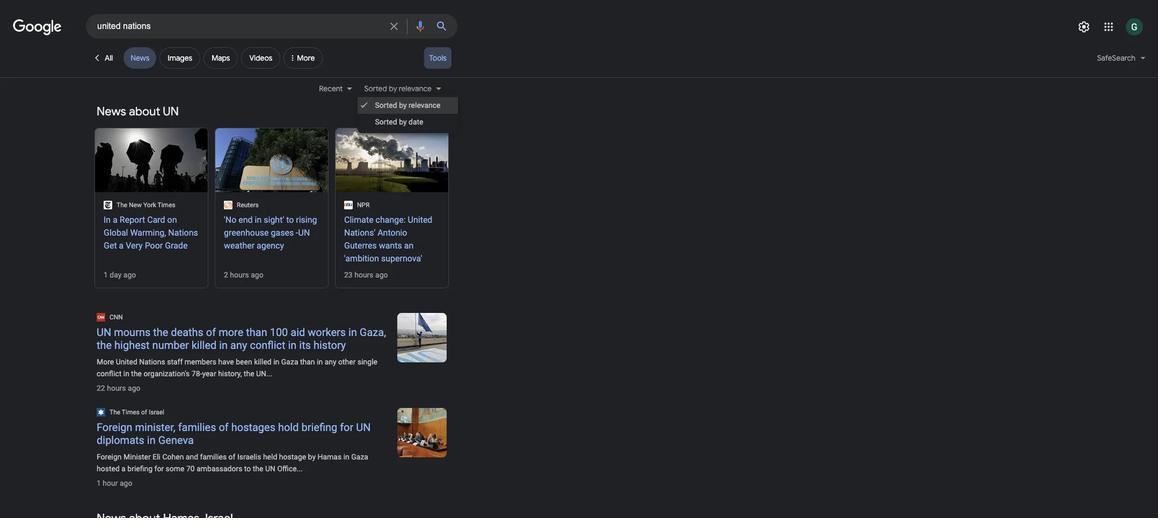 Task type: describe. For each thing, give the bounding box(es) containing it.
by inside foreign minister eli cohen and families of israelis held hostage by hamas  in gaza hosted a briefing for some 70 ambassadors to the un office...
[[308, 453, 316, 461]]

sorted by relevance button
[[358, 83, 447, 95]]

foreign minister, families of hostages hold briefing for un diplomats in  geneva heading
[[97, 421, 389, 447]]

ago up the times of israel
[[128, 384, 140, 393]]

the for a
[[117, 201, 127, 209]]

google image
[[13, 19, 62, 35]]

sorted by relevance radio item
[[358, 97, 458, 114]]

guterres
[[344, 241, 377, 251]]

organization's
[[144, 370, 190, 378]]

families inside foreign minister, families of hostages hold briefing for un diplomats in  geneva
[[178, 421, 216, 434]]

70
[[186, 465, 195, 473]]

to inside foreign minister eli cohen and families of israelis held hostage by hamas  in gaza hosted a briefing for some 70 ambassadors to the un office...
[[244, 465, 251, 473]]

day
[[110, 271, 122, 279]]

in left gaza,
[[349, 326, 357, 339]]

ago for greenhouse
[[251, 271, 264, 279]]

date
[[409, 118, 424, 126]]

change:
[[376, 215, 406, 225]]

deaths
[[171, 326, 204, 339]]

members
[[185, 358, 216, 366]]

in
[[104, 215, 111, 225]]

foreign minister, families of hostages hold briefing for un diplomats in  geneva
[[97, 421, 371, 447]]

videos
[[250, 53, 273, 63]]

the times of israel
[[110, 409, 164, 416]]

about
[[129, 104, 160, 119]]

gaza,
[[360, 326, 386, 339]]

of inside un mourns the deaths of more than 100 aid workers in gaza, the highest  number killed in any conflict in its history
[[206, 326, 216, 339]]

23 hours ago
[[344, 271, 388, 279]]

hold
[[278, 421, 299, 434]]

supernova'
[[381, 254, 422, 264]]

cnn
[[110, 314, 123, 321]]

by inside the "sorted by relevance" radio item
[[399, 101, 407, 110]]

22 hours ago
[[97, 384, 140, 393]]

very
[[126, 241, 143, 251]]

Search search field
[[97, 20, 384, 34]]

new
[[129, 201, 142, 209]]

in inside foreign minister, families of hostages hold briefing for un diplomats in  geneva
[[147, 434, 156, 447]]

hour
[[103, 479, 118, 488]]

agency
[[257, 241, 284, 251]]

'ambition
[[344, 254, 379, 264]]

been
[[236, 358, 252, 366]]

in up have
[[219, 339, 228, 352]]

mourns
[[114, 326, 151, 339]]

relevance inside dropdown button
[[399, 84, 432, 93]]

hours for 'no end in sight' to rising greenhouse gases -un weather agency
[[230, 271, 249, 279]]

the new york times
[[117, 201, 175, 209]]

-
[[296, 228, 298, 238]]

killed inside un mourns the deaths of more than 100 aid workers in gaza, the highest  number killed in any conflict in its history
[[192, 339, 217, 352]]

global
[[104, 228, 128, 238]]

held
[[263, 453, 277, 461]]

clear image
[[388, 15, 401, 38]]

united inside the climate change: united nations' antonio guterres wants an 'ambition  supernova'
[[408, 215, 433, 225]]

greenhouse
[[224, 228, 269, 238]]

families inside foreign minister eli cohen and families of israelis held hostage by hamas  in gaza hosted a briefing for some 70 ambassadors to the un office...
[[200, 453, 227, 461]]

1 for 1 day ago
[[104, 271, 108, 279]]

nations'
[[344, 228, 376, 238]]

tools button
[[425, 47, 452, 69]]

sorted for sorted by date link
[[375, 118, 397, 126]]

news for news
[[131, 53, 150, 63]]

list containing in a report card on global warming, nations get a very poor grade
[[95, 126, 450, 290]]

the for minister,
[[110, 409, 120, 416]]

nations inside in a report card on global warming, nations get a very poor grade
[[168, 228, 198, 238]]

history,
[[218, 370, 242, 378]]

and
[[186, 453, 198, 461]]

un inside foreign minister, families of hostages hold briefing for un diplomats in  geneva
[[356, 421, 371, 434]]

hamas
[[318, 453, 342, 461]]

weather
[[224, 241, 255, 251]]

in a report card on global warming, nations get a very poor grade heading
[[104, 214, 199, 252]]

safesearch button
[[1091, 47, 1153, 73]]

recent button
[[319, 83, 358, 95]]

news link
[[124, 47, 157, 69]]

united inside more united nations staff members have been killed in gaza than in any  other single conflict in the organization's 78-year history, the un...
[[116, 358, 137, 366]]

tools
[[429, 53, 447, 63]]

reuters
[[237, 201, 259, 209]]

more button
[[284, 47, 323, 73]]

card
[[147, 215, 165, 225]]

have
[[218, 358, 234, 366]]

sight'
[[264, 215, 284, 225]]

un mourns the deaths of more than 100 aid workers in gaza, the highest  number killed in any conflict in its history heading
[[97, 326, 389, 352]]

un...
[[256, 370, 272, 378]]

geneva
[[158, 434, 194, 447]]

1 vertical spatial a
[[119, 241, 124, 251]]

office...
[[277, 465, 303, 473]]

un inside the 'no end in sight' to rising greenhouse gases -un weather agency
[[298, 228, 310, 238]]

maps link
[[204, 47, 238, 69]]

cohen
[[162, 453, 184, 461]]

relevance inside radio item
[[409, 101, 441, 110]]

videos link
[[241, 47, 281, 69]]

eli
[[153, 453, 161, 461]]

any inside un mourns the deaths of more than 100 aid workers in gaza, the highest  number killed in any conflict in its history
[[231, 339, 247, 352]]

hostages
[[231, 421, 276, 434]]

of inside foreign minister, families of hostages hold briefing for un diplomats in  geneva
[[219, 421, 229, 434]]

the up 22 hours ago
[[131, 370, 142, 378]]

0 horizontal spatial hours
[[107, 384, 126, 393]]

end
[[239, 215, 253, 225]]

sorted for the "sorted by relevance" radio item at the left top of page
[[375, 101, 397, 110]]

gaza inside foreign minister eli cohen and families of israelis held hostage by hamas  in gaza hosted a briefing for some 70 ambassadors to the un office...
[[351, 453, 368, 461]]

1 day ago
[[104, 271, 136, 279]]

all link
[[86, 47, 121, 69]]

hostage
[[279, 453, 306, 461]]

rising
[[296, 215, 317, 225]]

78-
[[192, 370, 202, 378]]

report
[[120, 215, 145, 225]]

briefing inside foreign minister, families of hostages hold briefing for un diplomats in  geneva
[[302, 421, 337, 434]]

recent
[[319, 84, 343, 93]]

23
[[344, 271, 353, 279]]

sorted by relevance inside radio item
[[375, 101, 441, 110]]

climate change: united nations' antonio guterres wants an 'ambition  supernova'
[[344, 215, 433, 264]]



Task type: vqa. For each thing, say whether or not it's contained in the screenshot.
"wants" at the left of the page
yes



Task type: locate. For each thing, give the bounding box(es) containing it.
1 vertical spatial times
[[122, 409, 140, 416]]

0 vertical spatial united
[[408, 215, 433, 225]]

on
[[167, 215, 177, 225]]

0 vertical spatial foreign
[[97, 421, 132, 434]]

more inside more united nations staff members have been killed in gaza than in any  other single conflict in the organization's 78-year history, the un...
[[97, 358, 114, 366]]

in a report card on global warming, nations get a very poor grade
[[104, 215, 198, 251]]

1 left day
[[104, 271, 108, 279]]

year
[[202, 370, 216, 378]]

0 vertical spatial a
[[113, 215, 118, 225]]

0 horizontal spatial conflict
[[97, 370, 122, 378]]

foreign for foreign minister eli cohen and families of israelis held hostage by hamas  in gaza hosted a briefing for some 70 ambassadors to the un office...
[[97, 453, 122, 461]]

more up 22
[[97, 358, 114, 366]]

news left the about at the left top of page
[[97, 104, 126, 119]]

foreign up hosted
[[97, 453, 122, 461]]

1 horizontal spatial any
[[325, 358, 337, 366]]

killed up un... at bottom left
[[254, 358, 272, 366]]

poor
[[145, 241, 163, 251]]

hours
[[230, 271, 249, 279], [355, 271, 374, 279], [107, 384, 126, 393]]

briefing inside foreign minister eli cohen and families of israelis held hostage by hamas  in gaza hosted a briefing for some 70 ambassadors to the un office...
[[128, 465, 153, 473]]

0 vertical spatial nations
[[168, 228, 198, 238]]

for up hamas at the bottom left
[[340, 421, 354, 434]]

more
[[219, 326, 244, 339]]

the left deaths at the left bottom of the page
[[153, 326, 168, 339]]

1 vertical spatial for
[[154, 465, 164, 473]]

un inside foreign minister eli cohen and families of israelis held hostage by hamas  in gaza hosted a briefing for some 70 ambassadors to the un office...
[[265, 465, 276, 473]]

than inside more united nations staff members have been killed in gaza than in any  other single conflict in the organization's 78-year history, the un...
[[300, 358, 315, 366]]

0 horizontal spatial briefing
[[128, 465, 153, 473]]

0 horizontal spatial for
[[154, 465, 164, 473]]

relevance up date
[[409, 101, 441, 110]]

in up eli
[[147, 434, 156, 447]]

0 horizontal spatial nations
[[139, 358, 165, 366]]

1 horizontal spatial conflict
[[250, 339, 286, 352]]

more inside the more popup button
[[297, 53, 315, 63]]

than
[[246, 326, 267, 339], [300, 358, 315, 366]]

ago down 'ambition
[[376, 271, 388, 279]]

in inside the 'no end in sight' to rising greenhouse gases -un weather agency
[[255, 215, 262, 225]]

hosted
[[97, 465, 120, 473]]

sorted up the "sorted by relevance" radio item at the left top of page
[[364, 84, 387, 93]]

1 vertical spatial than
[[300, 358, 315, 366]]

'no
[[224, 215, 237, 225]]

wants
[[379, 241, 402, 251]]

to down israelis
[[244, 465, 251, 473]]

sorted by date link
[[358, 114, 458, 131]]

in down history
[[317, 358, 323, 366]]

more filters element
[[297, 53, 315, 63]]

un mourns the deaths of more than 100 aid workers in gaza, the highest  number killed in any conflict in its history
[[97, 326, 386, 352]]

the down 22 hours ago
[[110, 409, 120, 416]]

maps
[[212, 53, 230, 63]]

1 horizontal spatial united
[[408, 215, 433, 225]]

in up 22 hours ago
[[123, 370, 129, 378]]

for down eli
[[154, 465, 164, 473]]

nations
[[168, 228, 198, 238], [139, 358, 165, 366]]

killed
[[192, 339, 217, 352], [254, 358, 272, 366]]

0 vertical spatial any
[[231, 339, 247, 352]]

to up "gases"
[[286, 215, 294, 225]]

0 vertical spatial more
[[297, 53, 315, 63]]

the left new at the left top of the page
[[117, 201, 127, 209]]

0 vertical spatial conflict
[[250, 339, 286, 352]]

sorted down the "sorted by relevance" radio item at the left top of page
[[375, 118, 397, 126]]

any left other on the left bottom of the page
[[325, 358, 337, 366]]

highest
[[114, 339, 150, 352]]

a inside foreign minister eli cohen and families of israelis held hostage by hamas  in gaza hosted a briefing for some 70 ambassadors to the un office...
[[122, 465, 126, 473]]

united up an
[[408, 215, 433, 225]]

conflict inside more united nations staff members have been killed in gaza than in any  other single conflict in the organization's 78-year history, the un...
[[97, 370, 122, 378]]

1 horizontal spatial gaza
[[351, 453, 368, 461]]

0 vertical spatial briefing
[[302, 421, 337, 434]]

united down highest
[[116, 358, 137, 366]]

times up on
[[158, 201, 175, 209]]

sorted by date
[[375, 118, 424, 126]]

foreign inside foreign minister, families of hostages hold briefing for un diplomats in  geneva
[[97, 421, 132, 434]]

1 vertical spatial gaza
[[351, 453, 368, 461]]

0 vertical spatial times
[[158, 201, 175, 209]]

hours for climate change: united nations' antonio guterres wants an 'ambition  supernova'
[[355, 271, 374, 279]]

1 vertical spatial nations
[[139, 358, 165, 366]]

news for news about un
[[97, 104, 126, 119]]

in inside foreign minister eli cohen and families of israelis held hostage by hamas  in gaza hosted a briefing for some 70 ambassadors to the un office...
[[344, 453, 350, 461]]

of
[[206, 326, 216, 339], [141, 409, 147, 416], [219, 421, 229, 434], [229, 453, 236, 461]]

nations up organization's
[[139, 358, 165, 366]]

0 horizontal spatial than
[[246, 326, 267, 339]]

relevance
[[399, 84, 432, 93], [409, 101, 441, 110]]

gaza down aid
[[281, 358, 298, 366]]

2 horizontal spatial hours
[[355, 271, 374, 279]]

1 horizontal spatial news
[[131, 53, 150, 63]]

0 horizontal spatial news
[[97, 104, 126, 119]]

of up ambassadors
[[229, 453, 236, 461]]

in right end at the top of page
[[255, 215, 262, 225]]

killed inside more united nations staff members have been killed in gaza than in any  other single conflict in the organization's 78-year history, the un...
[[254, 358, 272, 366]]

ago for warming,
[[123, 271, 136, 279]]

for inside foreign minister, families of hostages hold briefing for un diplomats in  geneva
[[340, 421, 354, 434]]

the inside foreign minister eli cohen and families of israelis held hostage by hamas  in gaza hosted a briefing for some 70 ambassadors to the un office...
[[253, 465, 263, 473]]

israel
[[149, 409, 164, 416]]

in left its
[[288, 339, 297, 352]]

in right hamas at the bottom left
[[344, 453, 350, 461]]

any inside more united nations staff members have been killed in gaza than in any  other single conflict in the organization's 78-year history, the un...
[[325, 358, 337, 366]]

1 vertical spatial the
[[110, 409, 120, 416]]

hours right 23
[[355, 271, 374, 279]]

conflict inside un mourns the deaths of more than 100 aid workers in gaza, the highest  number killed in any conflict in its history
[[250, 339, 286, 352]]

0 vertical spatial news
[[131, 53, 150, 63]]

0 vertical spatial than
[[246, 326, 267, 339]]

any
[[231, 339, 247, 352], [325, 358, 337, 366]]

of left hostages
[[219, 421, 229, 434]]

2 vertical spatial sorted
[[375, 118, 397, 126]]

2 vertical spatial a
[[122, 465, 126, 473]]

list
[[95, 126, 450, 290]]

sorted inside dropdown button
[[364, 84, 387, 93]]

ago right day
[[123, 271, 136, 279]]

1 horizontal spatial to
[[286, 215, 294, 225]]

navigation containing recent
[[0, 81, 1159, 98]]

0 horizontal spatial any
[[231, 339, 247, 352]]

hours right 22
[[107, 384, 126, 393]]

sorted by relevance up sorted by date link
[[375, 101, 441, 110]]

1 vertical spatial conflict
[[97, 370, 122, 378]]

ago for wants
[[376, 271, 388, 279]]

0 vertical spatial 1
[[104, 271, 108, 279]]

for inside foreign minister eli cohen and families of israelis held hostage by hamas  in gaza hosted a briefing for some 70 ambassadors to the un office...
[[154, 465, 164, 473]]

more
[[297, 53, 315, 63], [97, 358, 114, 366]]

npr
[[357, 201, 370, 209]]

nations up grade
[[168, 228, 198, 238]]

1 horizontal spatial more
[[297, 53, 315, 63]]

any up been
[[231, 339, 247, 352]]

briefing right hold
[[302, 421, 337, 434]]

by inside sorted by date link
[[399, 118, 407, 126]]

sorted inside radio item
[[375, 101, 397, 110]]

conflict up un... at bottom left
[[250, 339, 286, 352]]

foreign for foreign minister, families of hostages hold briefing for un diplomats in  geneva
[[97, 421, 132, 434]]

than down its
[[300, 358, 315, 366]]

more united nations staff members have been killed in gaza than in any  other single conflict in the organization's 78-year history, the un...
[[97, 358, 378, 378]]

gases
[[271, 228, 294, 238]]

1 foreign from the top
[[97, 421, 132, 434]]

workers
[[308, 326, 346, 339]]

more for more
[[297, 53, 315, 63]]

staff
[[167, 358, 183, 366]]

foreign inside foreign minister eli cohen and families of israelis held hostage by hamas  in gaza hosted a briefing for some 70 ambassadors to the un office...
[[97, 453, 122, 461]]

get
[[104, 241, 117, 251]]

minister
[[124, 453, 151, 461]]

0 vertical spatial relevance
[[399, 84, 432, 93]]

other
[[338, 358, 356, 366]]

1 horizontal spatial killed
[[254, 358, 272, 366]]

22
[[97, 384, 105, 393]]

history
[[314, 339, 346, 352]]

climate change: united nations' antonio guterres wants an 'ambition  supernova' heading
[[344, 214, 440, 265]]

antonio
[[378, 228, 407, 238]]

1 vertical spatial sorted
[[375, 101, 397, 110]]

0 horizontal spatial times
[[122, 409, 140, 416]]

sorted
[[364, 84, 387, 93], [375, 101, 397, 110], [375, 118, 397, 126]]

search by voice image
[[414, 20, 427, 33]]

a right in
[[113, 215, 118, 225]]

news about un
[[97, 104, 179, 119]]

the
[[117, 201, 127, 209], [110, 409, 120, 416]]

than left 100 on the bottom left of the page
[[246, 326, 267, 339]]

an
[[404, 241, 414, 251]]

1
[[104, 271, 108, 279], [97, 479, 101, 488]]

1 horizontal spatial times
[[158, 201, 175, 209]]

a right get
[[119, 241, 124, 251]]

the
[[153, 326, 168, 339], [97, 339, 112, 352], [131, 370, 142, 378], [244, 370, 254, 378], [253, 465, 263, 473]]

relevance up the "sorted by relevance" radio item at the left top of page
[[399, 84, 432, 93]]

1 for 1 hour ago
[[97, 479, 101, 488]]

0 horizontal spatial 1
[[97, 479, 101, 488]]

2
[[224, 271, 228, 279]]

families up ambassadors
[[200, 453, 227, 461]]

warming,
[[130, 228, 166, 238]]

sorted by relevance up the "sorted by relevance" radio item at the left top of page
[[364, 84, 432, 93]]

1 horizontal spatial hours
[[230, 271, 249, 279]]

briefing
[[302, 421, 337, 434], [128, 465, 153, 473]]

1 vertical spatial foreign
[[97, 453, 122, 461]]

number
[[152, 339, 189, 352]]

1 vertical spatial to
[[244, 465, 251, 473]]

foreign
[[97, 421, 132, 434], [97, 453, 122, 461]]

ago right 2
[[251, 271, 264, 279]]

york
[[143, 201, 156, 209]]

0 horizontal spatial gaza
[[281, 358, 298, 366]]

1 vertical spatial families
[[200, 453, 227, 461]]

than inside un mourns the deaths of more than 100 aid workers in gaza, the highest  number killed in any conflict in its history
[[246, 326, 267, 339]]

diplomats
[[97, 434, 144, 447]]

1 horizontal spatial nations
[[168, 228, 198, 238]]

gaza inside more united nations staff members have been killed in gaza than in any  other single conflict in the organization's 78-year history, the un...
[[281, 358, 298, 366]]

2 hours ago
[[224, 271, 264, 279]]

0 vertical spatial the
[[117, 201, 127, 209]]

2 foreign from the top
[[97, 453, 122, 461]]

times left 'israel'
[[122, 409, 140, 416]]

ago right the hour
[[120, 479, 132, 488]]

minister,
[[135, 421, 176, 434]]

nations inside more united nations staff members have been killed in gaza than in any  other single conflict in the organization's 78-year history, the un...
[[139, 358, 165, 366]]

israelis
[[237, 453, 261, 461]]

menu
[[358, 95, 458, 133]]

0 vertical spatial sorted
[[364, 84, 387, 93]]

more right videos link
[[297, 53, 315, 63]]

foreign down the times of israel
[[97, 421, 132, 434]]

of left more
[[206, 326, 216, 339]]

news inside "link"
[[131, 53, 150, 63]]

un inside un mourns the deaths of more than 100 aid workers in gaza, the highest  number killed in any conflict in its history
[[97, 326, 111, 339]]

1 vertical spatial briefing
[[128, 465, 153, 473]]

0 vertical spatial to
[[286, 215, 294, 225]]

1 vertical spatial relevance
[[409, 101, 441, 110]]

families up and
[[178, 421, 216, 434]]

0 horizontal spatial to
[[244, 465, 251, 473]]

'no end in sight' to rising greenhouse gases -un weather agency
[[224, 215, 317, 251]]

0 vertical spatial families
[[178, 421, 216, 434]]

images link
[[160, 47, 200, 69]]

1 vertical spatial sorted by relevance
[[375, 101, 441, 110]]

1 vertical spatial more
[[97, 358, 114, 366]]

the left highest
[[97, 339, 112, 352]]

0 vertical spatial killed
[[192, 339, 217, 352]]

by left hamas at the bottom left
[[308, 453, 316, 461]]

0 vertical spatial sorted by relevance
[[364, 84, 432, 93]]

hours right 2
[[230, 271, 249, 279]]

to inside the 'no end in sight' to rising greenhouse gases -un weather agency
[[286, 215, 294, 225]]

by up the "sorted by relevance" radio item at the left top of page
[[389, 84, 397, 93]]

un
[[163, 104, 179, 119], [298, 228, 310, 238], [97, 326, 111, 339], [356, 421, 371, 434], [265, 465, 276, 473]]

1 vertical spatial any
[[325, 358, 337, 366]]

gaza
[[281, 358, 298, 366], [351, 453, 368, 461]]

100
[[270, 326, 288, 339]]

ambassadors
[[197, 465, 242, 473]]

menu containing sorted by relevance
[[358, 95, 458, 133]]

'no end in sight' to rising greenhouse gases -un weather agency heading
[[224, 214, 320, 252]]

1 horizontal spatial than
[[300, 358, 315, 366]]

the down been
[[244, 370, 254, 378]]

by left date
[[399, 118, 407, 126]]

united
[[408, 215, 433, 225], [116, 358, 137, 366]]

1 left the hour
[[97, 479, 101, 488]]

None search field
[[0, 13, 458, 39]]

times inside list
[[158, 201, 175, 209]]

by inside sorted by relevance dropdown button
[[389, 84, 397, 93]]

1 horizontal spatial 1
[[104, 271, 108, 279]]

of inside foreign minister eli cohen and families of israelis held hostage by hamas  in gaza hosted a briefing for some 70 ambassadors to the un office...
[[229, 453, 236, 461]]

0 vertical spatial for
[[340, 421, 354, 434]]

images
[[168, 53, 192, 63]]

sorted by relevance inside dropdown button
[[364, 84, 432, 93]]

safesearch
[[1098, 53, 1136, 63]]

by down sorted by relevance dropdown button
[[399, 101, 407, 110]]

briefing down minister
[[128, 465, 153, 473]]

0 horizontal spatial united
[[116, 358, 137, 366]]

news
[[131, 53, 150, 63], [97, 104, 126, 119]]

0 horizontal spatial killed
[[192, 339, 217, 352]]

the down israelis
[[253, 465, 263, 473]]

families
[[178, 421, 216, 434], [200, 453, 227, 461]]

climate
[[344, 215, 374, 225]]

1 vertical spatial killed
[[254, 358, 272, 366]]

news right the all
[[131, 53, 150, 63]]

a right hosted
[[122, 465, 126, 473]]

0 horizontal spatial more
[[97, 358, 114, 366]]

1 vertical spatial 1
[[97, 479, 101, 488]]

navigation
[[0, 81, 1159, 98]]

of left 'israel'
[[141, 409, 147, 416]]

foreign minister eli cohen and families of israelis held hostage by hamas  in gaza hosted a briefing for some 70 ambassadors to the un office...
[[97, 453, 368, 473]]

1 vertical spatial united
[[116, 358, 137, 366]]

sorted by relevance
[[364, 84, 432, 93], [375, 101, 441, 110]]

conflict up 22
[[97, 370, 122, 378]]

sorted up sorted by date
[[375, 101, 397, 110]]

gaza right hamas at the bottom left
[[351, 453, 368, 461]]

1 horizontal spatial for
[[340, 421, 354, 434]]

for
[[340, 421, 354, 434], [154, 465, 164, 473]]

1 vertical spatial news
[[97, 104, 126, 119]]

0 vertical spatial gaza
[[281, 358, 298, 366]]

in down 100 on the bottom left of the page
[[274, 358, 280, 366]]

killed up the members on the bottom left
[[192, 339, 217, 352]]

1 horizontal spatial briefing
[[302, 421, 337, 434]]

more for more united nations staff members have been killed in gaza than in any  other single conflict in the organization's 78-year history, the un...
[[97, 358, 114, 366]]



